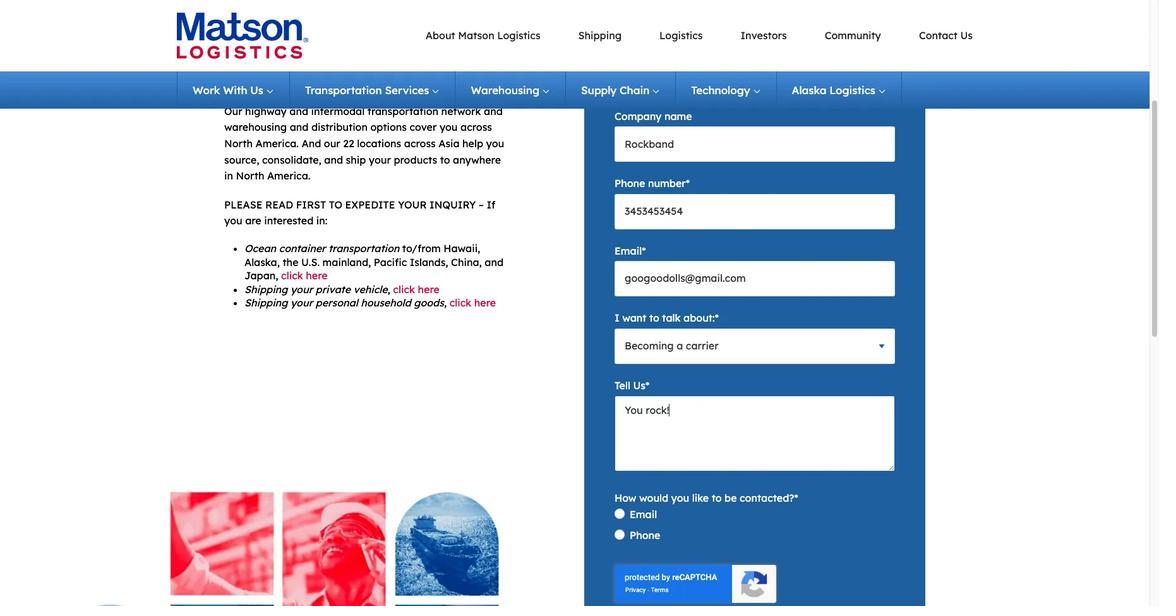 Task type: vqa. For each thing, say whether or not it's contained in the screenshot.
Origin
no



Task type: describe. For each thing, give the bounding box(es) containing it.
shipping link
[[579, 29, 622, 41]]

community
[[825, 29, 882, 41]]

company name
[[615, 110, 693, 123]]

You rock! text field
[[615, 396, 896, 472]]

phone for phone number *
[[615, 177, 646, 190]]

contacted?
[[740, 491, 795, 504]]

today!
[[248, 76, 299, 95]]

us inside request a quote, rate, or contact us today!
[[224, 76, 243, 95]]

company
[[615, 110, 662, 123]]

menu containing work with us
[[177, 71, 903, 109]]

click for personal
[[450, 297, 472, 309]]

email for email
[[630, 508, 657, 521]]

want
[[623, 312, 647, 324]]

ocean
[[245, 242, 276, 255]]

japan,
[[245, 269, 279, 282]]

to inside our highway and intermodal transportation network and warehousing and distribution options cover you across north america. and our 22 locations across asia help you source, consolidate, and ship your products to anywhere in north america.
[[440, 153, 450, 166]]

work with us link
[[177, 71, 290, 109]]

u.s.
[[301, 256, 320, 268]]

alaska logistics link
[[777, 71, 903, 109]]

talk
[[663, 312, 681, 324]]

contact inside request a quote, rate, or contact us today!
[[424, 56, 484, 75]]

supply
[[582, 83, 617, 97]]

1 vertical spatial america.
[[267, 170, 311, 182]]

and inside to/from hawaii, alaska, the u.s. mainland, pacific islands, china, and japan,
[[485, 256, 504, 268]]

first name *
[[615, 43, 671, 55]]

Company name text field
[[615, 127, 896, 162]]

cover
[[410, 121, 437, 134]]

shipping your personal household goods ,
[[245, 297, 447, 309]]

matson
[[458, 29, 495, 41]]

household
[[361, 297, 411, 309]]

rate,
[[360, 56, 399, 75]]

how
[[615, 491, 637, 504]]

name for first name *
[[640, 43, 667, 55]]

your for personal
[[291, 297, 313, 309]]

2 horizontal spatial logistics
[[830, 83, 876, 97]]

email *
[[615, 244, 646, 257]]

22
[[343, 137, 354, 150]]

be
[[725, 491, 737, 504]]

highway
[[245, 105, 287, 117]]

our
[[324, 137, 341, 150]]

shipping for shipping your personal household goods ,
[[245, 297, 288, 309]]

hawaii,
[[444, 242, 481, 255]]

supply chain link
[[566, 71, 677, 109]]

you inside "please read first to expedite your inquiry – if you are interested in:"
[[224, 215, 243, 227]]

click here for household
[[450, 297, 496, 309]]

source,
[[224, 153, 259, 166]]

consolidate,
[[262, 153, 322, 166]]

warehousing link
[[456, 71, 566, 109]]

investors link
[[741, 29, 787, 41]]

locations
[[357, 137, 402, 150]]

personal
[[316, 297, 358, 309]]

your inside our highway and intermodal transportation network and warehousing and distribution options cover you across north america. and our 22 locations across asia help you source, consolidate, and ship your products to anywhere in north america.
[[369, 153, 391, 166]]

Phone radio
[[615, 529, 896, 550]]

in:
[[317, 215, 328, 227]]

menu containing about matson logistics
[[335, 28, 973, 44]]

i
[[615, 312, 620, 324]]

request a quote, rate, or contact us today!
[[224, 56, 484, 95]]

to
[[329, 198, 343, 211]]

quote,
[[304, 56, 355, 75]]

phone for phone
[[630, 529, 661, 542]]

goods
[[414, 297, 444, 309]]

and
[[302, 137, 321, 150]]

network
[[442, 105, 481, 117]]

alaska logistics
[[792, 83, 876, 97]]

how would you like to be contacted? *
[[615, 491, 799, 504]]

your inquiry –
[[398, 198, 484, 211]]

with
[[223, 83, 247, 97]]

contact us link
[[920, 29, 973, 41]]

like
[[693, 491, 709, 504]]

warehousing
[[471, 83, 540, 97]]

shipping your private vehicle ,
[[245, 283, 391, 296]]

container
[[279, 242, 326, 255]]

0 horizontal spatial logistics
[[498, 29, 541, 41]]

in
[[224, 170, 233, 182]]

products
[[394, 153, 438, 166]]

request
[[224, 56, 285, 75]]

our
[[224, 105, 242, 117]]

number
[[648, 177, 686, 190]]

private
[[316, 283, 351, 296]]

0 vertical spatial america.
[[256, 137, 299, 150]]

about matson logistics
[[426, 29, 541, 41]]

a
[[290, 56, 300, 75]]

islands, china,
[[410, 256, 482, 268]]

0 vertical spatial here
[[306, 269, 328, 282]]

transportation inside our highway and intermodal transportation network and warehousing and distribution options cover you across north america. and our 22 locations across asia help you source, consolidate, and ship your products to anywhere in north america.
[[368, 105, 439, 117]]

0 vertical spatial north
[[224, 137, 253, 150]]

about:
[[684, 312, 715, 324]]

click here for vehicle
[[393, 283, 440, 296]]

asia
[[439, 137, 460, 150]]

and down warehousing
[[484, 105, 503, 117]]



Task type: locate. For each thing, give the bounding box(es) containing it.
email inside email "radio"
[[630, 508, 657, 521]]

2 vertical spatial click here link
[[450, 297, 496, 309]]

investors
[[741, 29, 787, 41]]

to down asia
[[440, 153, 450, 166]]

0 horizontal spatial click here link
[[281, 269, 328, 282]]

0 vertical spatial name
[[640, 43, 667, 55]]

1 vertical spatial phone
[[630, 529, 661, 542]]

0 vertical spatial shipping
[[579, 29, 622, 41]]

transportation
[[368, 105, 439, 117], [329, 242, 400, 255]]

alaska,
[[245, 256, 280, 268]]

your down locations
[[369, 153, 391, 166]]

and down our
[[324, 153, 343, 166]]

you right help
[[486, 137, 505, 150]]

here right 'goods'
[[475, 297, 496, 309]]

None email field
[[615, 261, 896, 297]]

contact us
[[920, 29, 973, 41]]

america.
[[256, 137, 299, 150], [267, 170, 311, 182]]

0 horizontal spatial here
[[306, 269, 328, 282]]

services
[[385, 83, 429, 97]]

click here link down u.s.
[[281, 269, 328, 282]]

2 horizontal spatial click
[[450, 297, 472, 309]]

north down source,
[[236, 170, 264, 182]]

if
[[487, 198, 496, 211]]

click down the
[[281, 269, 303, 282]]

or
[[403, 56, 420, 75]]

you
[[440, 121, 458, 134], [486, 137, 505, 150], [224, 215, 243, 227], [672, 491, 690, 504]]

anywhere
[[453, 153, 501, 166]]

1 vertical spatial contact
[[424, 56, 484, 75]]

north up source,
[[224, 137, 253, 150]]

0 vertical spatial menu
[[335, 28, 973, 44]]

click here link
[[281, 269, 328, 282], [393, 283, 440, 296], [450, 297, 496, 309]]

, up household
[[388, 283, 391, 296]]

phone inside radio
[[630, 529, 661, 542]]

and right islands, china,
[[485, 256, 504, 268]]

click here link up 'goods'
[[393, 283, 440, 296]]

2 horizontal spatial click here
[[450, 297, 496, 309]]

2 horizontal spatial to
[[712, 491, 722, 504]]

america. down the consolidate,
[[267, 170, 311, 182]]

here up shipping your private vehicle ,
[[306, 269, 328, 282]]

shipping for shipping your private vehicle ,
[[245, 283, 288, 296]]

name right first
[[640, 43, 667, 55]]

work
[[193, 83, 220, 97]]

shipping inside menu
[[579, 29, 622, 41]]

you up asia
[[440, 121, 458, 134]]

you left like
[[672, 491, 690, 504]]

pacific
[[374, 256, 407, 268]]

1 horizontal spatial click
[[393, 283, 415, 296]]

0 vertical spatial click
[[281, 269, 303, 282]]

email for email *
[[615, 244, 642, 257]]

logistics right alaska
[[830, 83, 876, 97]]

to
[[440, 153, 450, 166], [650, 312, 660, 324], [712, 491, 722, 504]]

tell
[[615, 379, 631, 392]]

0 vertical spatial to
[[440, 153, 450, 166]]

1 horizontal spatial contact
[[920, 29, 958, 41]]

1 vertical spatial your
[[291, 283, 313, 296]]

click here up 'goods'
[[393, 283, 440, 296]]

0 vertical spatial email
[[615, 244, 642, 257]]

0 vertical spatial transportation
[[368, 105, 439, 117]]

email
[[615, 244, 642, 257], [630, 508, 657, 521]]

name right company
[[665, 110, 693, 123]]

name
[[640, 43, 667, 55], [665, 110, 693, 123]]

across
[[461, 121, 492, 134], [404, 137, 436, 150]]

shipping
[[579, 29, 622, 41], [245, 283, 288, 296], [245, 297, 288, 309]]

to/from hawaii, alaska, the u.s. mainland, pacific islands, china, and japan,
[[245, 242, 504, 282]]

options
[[371, 121, 407, 134]]

click here link for household
[[450, 297, 496, 309]]

1 vertical spatial click here
[[393, 283, 440, 296]]

0 vertical spatial your
[[369, 153, 391, 166]]

0 vertical spatial click here link
[[281, 269, 328, 282]]

1 horizontal spatial to
[[650, 312, 660, 324]]

and up and
[[290, 121, 309, 134]]

logistics up first name *
[[660, 29, 703, 41]]

our highway and intermodal transportation network and warehousing and distribution options cover you across north america. and our 22 locations across asia help you source, consolidate, and ship your products to anywhere in north america.
[[224, 105, 505, 182]]

1 vertical spatial shipping
[[245, 283, 288, 296]]

click here link for vehicle
[[393, 283, 440, 296]]

distribution
[[312, 121, 368, 134]]

click up household
[[393, 283, 415, 296]]

please
[[224, 198, 263, 211]]

vehicle
[[354, 283, 388, 296]]

here for vehicle
[[418, 283, 440, 296]]

0 vertical spatial click here
[[281, 269, 328, 282]]

1 vertical spatial menu
[[177, 71, 903, 109]]

0 vertical spatial phone
[[615, 177, 646, 190]]

1 horizontal spatial ,
[[444, 297, 447, 309]]

Email radio
[[615, 508, 896, 529]]

logistics right matson
[[498, 29, 541, 41]]

community link
[[825, 29, 882, 41]]

click right 'goods'
[[450, 297, 472, 309]]

None checkbox
[[615, 508, 896, 550]]

help
[[463, 137, 484, 150]]

0 horizontal spatial click
[[281, 269, 303, 282]]

your for private
[[291, 283, 313, 296]]

logistics link
[[660, 29, 703, 41]]

1 horizontal spatial logistics
[[660, 29, 703, 41]]

to left talk
[[650, 312, 660, 324]]

work with us
[[193, 83, 264, 97]]

click here link right 'goods'
[[450, 297, 496, 309]]

0 vertical spatial contact
[[920, 29, 958, 41]]

about
[[426, 29, 456, 41]]

expedite
[[345, 198, 395, 211]]

click here right 'goods'
[[450, 297, 496, 309]]

here
[[306, 269, 328, 282], [418, 283, 440, 296], [475, 297, 496, 309]]

phone left number
[[615, 177, 646, 190]]

supply chain
[[582, 83, 650, 97]]

phone
[[615, 177, 646, 190], [630, 529, 661, 542]]

your down shipping your private vehicle ,
[[291, 297, 313, 309]]

2 vertical spatial shipping
[[245, 297, 288, 309]]

here up 'goods'
[[418, 283, 440, 296]]

0 horizontal spatial contact
[[424, 56, 484, 75]]

None text field
[[615, 59, 748, 95], [763, 59, 896, 95], [615, 59, 748, 95], [763, 59, 896, 95]]

ocean container transportation
[[245, 242, 400, 255]]

chain
[[620, 83, 650, 97]]

None telephone field
[[615, 194, 896, 229]]

america. up the consolidate,
[[256, 137, 299, 150]]

phone number *
[[615, 177, 690, 190]]

shipping for shipping
[[579, 29, 622, 41]]

name for company name
[[665, 110, 693, 123]]

1 vertical spatial email
[[630, 508, 657, 521]]

2 vertical spatial here
[[475, 297, 496, 309]]

1 vertical spatial click
[[393, 283, 415, 296]]

contact
[[920, 29, 958, 41], [424, 56, 484, 75]]

0 horizontal spatial across
[[404, 137, 436, 150]]

1 horizontal spatial here
[[418, 283, 440, 296]]

, down islands, china,
[[444, 297, 447, 309]]

ship
[[346, 153, 366, 166]]

menu
[[335, 28, 973, 44], [177, 71, 903, 109]]

transportation services link
[[290, 71, 456, 109]]

2 vertical spatial to
[[712, 491, 722, 504]]

0 horizontal spatial click here
[[281, 269, 328, 282]]

1 vertical spatial here
[[418, 283, 440, 296]]

to/from
[[403, 242, 441, 255]]

2 horizontal spatial here
[[475, 297, 496, 309]]

1 vertical spatial transportation
[[329, 242, 400, 255]]

0 vertical spatial ,
[[388, 283, 391, 296]]

1 vertical spatial click here link
[[393, 283, 440, 296]]

technology
[[692, 83, 751, 97]]

mainland,
[[323, 256, 371, 268]]

read
[[266, 198, 293, 211]]

are
[[245, 215, 262, 227]]

across down the cover
[[404, 137, 436, 150]]

1 vertical spatial across
[[404, 137, 436, 150]]

0 horizontal spatial ,
[[388, 283, 391, 296]]

the
[[283, 256, 299, 268]]

1 horizontal spatial click here
[[393, 283, 440, 296]]

transportation up "mainland,"
[[329, 242, 400, 255]]

intermodal
[[311, 105, 365, 117]]

i want to talk about: *
[[615, 312, 719, 324]]

2 vertical spatial click here
[[450, 297, 496, 309]]

to left be
[[712, 491, 722, 504]]

your
[[369, 153, 391, 166], [291, 283, 313, 296], [291, 297, 313, 309]]

first
[[296, 198, 326, 211]]

click here
[[281, 269, 328, 282], [393, 283, 440, 296], [450, 297, 496, 309]]

2 horizontal spatial click here link
[[450, 297, 496, 309]]

please read first to expedite your inquiry – if you are interested in:
[[224, 198, 496, 227]]

click
[[281, 269, 303, 282], [393, 283, 415, 296], [450, 297, 472, 309]]

your down u.s.
[[291, 283, 313, 296]]

and
[[290, 105, 309, 117], [484, 105, 503, 117], [290, 121, 309, 134], [324, 153, 343, 166], [485, 256, 504, 268]]

warehousing
[[224, 121, 287, 134]]

1 vertical spatial to
[[650, 312, 660, 324]]

north
[[224, 137, 253, 150], [236, 170, 264, 182]]

transportation services
[[305, 83, 429, 97]]

1 horizontal spatial across
[[461, 121, 492, 134]]

click here down u.s.
[[281, 269, 328, 282]]

technology link
[[677, 71, 777, 109]]

first
[[615, 43, 637, 55]]

phone down would
[[630, 529, 661, 542]]

1 vertical spatial north
[[236, 170, 264, 182]]

none checkbox containing email
[[615, 508, 896, 550]]

1 vertical spatial ,
[[444, 297, 447, 309]]

1 vertical spatial name
[[665, 110, 693, 123]]

you down the please
[[224, 215, 243, 227]]

contact inside menu
[[920, 29, 958, 41]]

logistics
[[498, 29, 541, 41], [660, 29, 703, 41], [830, 83, 876, 97]]

click for private
[[393, 283, 415, 296]]

transportation down services
[[368, 105, 439, 117]]

1 horizontal spatial click here link
[[393, 283, 440, 296]]

would
[[640, 491, 669, 504]]

here for household
[[475, 297, 496, 309]]

and right highway
[[290, 105, 309, 117]]

0 horizontal spatial to
[[440, 153, 450, 166]]

0 vertical spatial across
[[461, 121, 492, 134]]

across up help
[[461, 121, 492, 134]]

transportation
[[305, 83, 382, 97]]

,
[[388, 283, 391, 296], [444, 297, 447, 309]]

2 vertical spatial your
[[291, 297, 313, 309]]

2 vertical spatial click
[[450, 297, 472, 309]]



